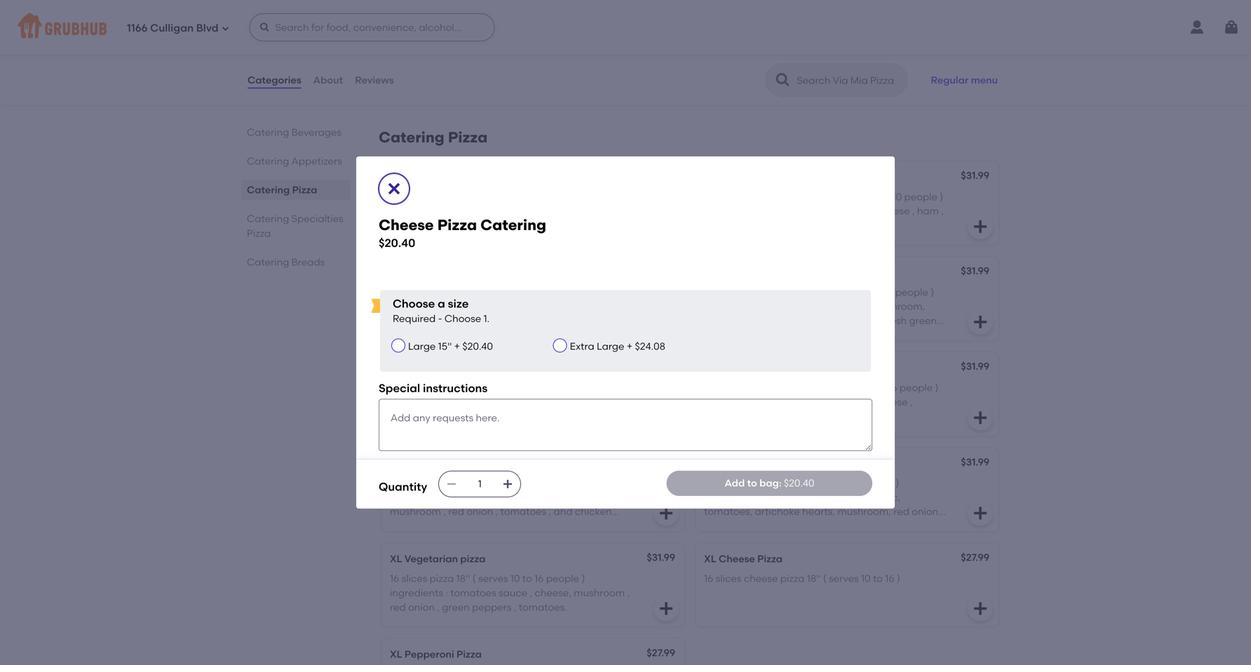 Task type: vqa. For each thing, say whether or not it's contained in the screenshot.
'bacon'
yes



Task type: describe. For each thing, give the bounding box(es) containing it.
salami
[[576, 300, 608, 312]]

cilantro
[[830, 396, 867, 408]]

people inside 16 slices pizza 18'' ( serves 10 to 16 people ) ingredients : pesto sauce , cheese . garlic, tomatoes, artichoke hearts, mushroom, red onion and chicken
[[861, 477, 894, 489]]

svg image for 32 bacon ranch sticks ( serves 20 to 24 people )
[[972, 72, 989, 89]]

to inside the 16 slices hawaiian pizza  18" ( serves 6 to 10 people ) ingredients : tomatoes sauce , extra cheese , ham , pineapple .
[[881, 191, 890, 203]]

16 slices combination pizza 18'' serves ( 6 to 10 people ) ingredients : tomatoes sauce , salami linguica , mushroom,green peppers black olives and sausage . button
[[382, 257, 685, 341]]

16 inside the 16 slices hawaiian pizza  18" ( serves 6 to 10 people ) ingredients : tomatoes sauce , extra cheese , ham , pineapple .
[[704, 191, 714, 203]]

special instructions
[[379, 381, 488, 395]]

serves inside 16 slices spicy chicken 18'' ( serves 10 to 16 people ) ingredients : chipotle spicy sauce , cheese , mushroom , red onion , tomatoes , and chicken marinated with chipotle sauce .
[[518, 477, 548, 489]]

+ for $24.08
[[627, 340, 633, 352]]

tomatoes inside '16 slices combination pizza 18'' serves ( 6 to 10 people ) ingredients : tomatoes sauce , salami linguica , mushroom,green peppers black olives and sausage .'
[[492, 300, 538, 312]]

ingredients inside 16 slices pizza 18'' ( serves 10 to 16 people ) ingredients : pesto sauce , cheese . garlic, tomatoes, artichoke hearts, mushroom, red onion and chicken
[[704, 491, 758, 503]]

catering beverages tab
[[247, 125, 345, 140]]

) inside 16 slices pizza 18'' ( serves 10 to 16 people ) ingredients : tomatoes sauce , cheese, mushroom , red onion , green peppers , tomatoes.
[[582, 573, 585, 585]]

$31.99 for 16 slices spicy chicken 18'' ( serves 10 to 16 people ) ingredients : chipotle spicy sauce , cheese , mushroom , red onion , tomatoes , and chicken marinated with chipotle sauce .
[[647, 456, 676, 468]]

16 slices italiana pizza 18'' ( serves 6 to 10 people ) ingredients : garlic sauce , cheese , mushroom, tomatoes ,sausage , and topped with fresh green onion .
[[704, 286, 937, 341]]

6 for tomatoes
[[863, 286, 869, 298]]

mushroom,green
[[435, 315, 516, 327]]

people inside the 16 slices hawaiian pizza  18" ( serves 6 to 10 people ) ingredients : tomatoes sauce , extra cheese , ham , pineapple .
[[905, 191, 938, 203]]

catering appetizers
[[247, 155, 342, 167]]

catering specialties pizza
[[247, 213, 344, 239]]

breads
[[292, 256, 325, 268]]

catering specialties pizza tab
[[247, 211, 345, 241]]

garlic,
[[871, 491, 901, 503]]

( inside 16 slices pizza 18'' ( serves 10 to 16 people ) ingredients : tomatoes sauce , cheese, mushroom , red onion , green peppers , tomatoes.
[[473, 573, 476, 585]]

red inside 16 slices chicken pizza 18'' ( serves 10 to 16 people ) ingredients : garlic sauce , cilantro . cheese , mushroom , red onion and chicken .
[[763, 410, 779, 422]]

sticks up 32 pepperoni sticks ( serves 20 to 24 people )
[[442, 45, 469, 57]]

16 slices chicken pizza 18'' ( serves 10 to 16 people ) ingredients : garlic sauce , cilantro . cheese , mushroom , red onion and chicken .
[[704, 382, 939, 422]]

size
[[448, 297, 469, 311]]

marinated
[[390, 520, 440, 532]]

xl vegetarian pizza
[[390, 553, 486, 565]]

16 slices hawaiian pizza  18" ( serves 6 to 10 people ) ingredients : tomatoes sauce , extra cheese , ham , pineapple .
[[704, 191, 944, 231]]

pizza right 'vegetarian'
[[461, 553, 486, 565]]

blast
[[457, 362, 481, 374]]

pesto
[[719, 457, 751, 469]]

1 horizontal spatial catering pizza
[[379, 128, 488, 146]]

32 pepperoni sticks ( serves 20 to 24 people )
[[390, 65, 600, 77]]

1 vertical spatial spicy
[[492, 491, 516, 503]]

16 slices pizza 18'' ( serves 10 to 16 people ) ingredients : pesto sauce , cheese . garlic, tomatoes, artichoke hearts, mushroom, red onion and chicken
[[704, 477, 939, 532]]

to inside 16 slices italiana pizza 18'' ( serves 6 to 10 people ) ingredients : garlic sauce , cheese , mushroom, tomatoes ,sausage , and topped with fresh green onion .
[[872, 286, 881, 298]]

fresh
[[884, 315, 907, 327]]

xl for xl garlic chicken ( via mia chicken )
[[704, 362, 717, 374]]

onion inside 16 slices spicy chicken 18'' ( serves 10 to 16 people ) ingredients : chipotle spicy sauce , cheese , mushroom , red onion , tomatoes , and chicken marinated with chipotle sauce .
[[467, 506, 493, 518]]

choose a size required - choose 1.
[[393, 297, 490, 325]]

reviews button
[[354, 55, 395, 105]]

: inside the 16 slices hawaiian pizza  18" ( serves 6 to 10 people ) ingredients : tomatoes sauce , extra cheese , ham , pineapple .
[[760, 205, 763, 217]]

$31.99 for 16 slices chicken pizza 18'' ( serves 10 to 16 people ) ingredients : garlic sauce , cilantro . cheese , mushroom , red onion and chicken .
[[961, 360, 990, 372]]

chipotle
[[402, 457, 443, 469]]

extra
[[570, 340, 595, 352]]

pepperoni for xl pepperoni blast
[[405, 362, 454, 374]]

peppers inside 16 slices pizza 18'' ( serves 10 to 16 people ) ingredients : tomatoes sauce , cheese, mushroom , red onion , green peppers , tomatoes.
[[472, 601, 512, 613]]

beverages
[[292, 126, 342, 138]]

pepperoni sticks
[[390, 45, 469, 57]]

0 vertical spatial chipotle
[[451, 491, 489, 503]]

2 large from the left
[[597, 340, 625, 352]]

with inside 16 slices double pepperoni with extra cheese 18'' ( serves 10 to 16 people )
[[517, 382, 537, 394]]

red inside 16 slices spicy chicken 18'' ( serves 10 to 16 people ) ingredients : chipotle spicy sauce , cheese , mushroom , red onion , tomatoes , and chicken marinated with chipotle sauce .
[[449, 506, 464, 518]]

: inside 16 slices spicy chicken 18'' ( serves 10 to 16 people ) ingredients : chipotle spicy sauce , cheese , mushroom , red onion , tomatoes , and chicken marinated with chipotle sauce .
[[446, 491, 448, 503]]

0 horizontal spatial spicy
[[430, 477, 454, 489]]

cheese inside 16 slices chicken pizza 18'' ( serves 10 to 16 people ) ingredients : garlic sauce , cilantro . cheese , mushroom , red onion and chicken .
[[874, 396, 908, 408]]

pizza inside catering specialties pizza
[[247, 227, 271, 239]]

serves inside 16 slices pizza 18'' ( serves 10 to 16 people ) ingredients : tomatoes sauce , cheese, mushroom , red onion , green peppers , tomatoes.
[[478, 573, 508, 585]]

to inside 16 slices chicken pizza 18'' ( serves 10 to 16 people ) ingredients : garlic sauce , cilantro . cheese , mushroom , red onion and chicken .
[[876, 382, 886, 394]]

( inside 16 slices pizza 18'' ( serves 10 to 16 people ) ingredients : pesto sauce , cheese . garlic, tomatoes, artichoke hearts, mushroom, red onion and chicken
[[787, 477, 790, 489]]

xl cheese pizza
[[704, 553, 783, 565]]

and inside '16 slices combination pizza 18'' serves ( 6 to 10 people ) ingredients : tomatoes sauce , salami linguica , mushroom,green peppers black olives and sausage .'
[[618, 315, 637, 327]]

18'' inside 16 slices spicy chicken 18'' ( serves 10 to 16 people ) ingredients : chipotle spicy sauce , cheese , mushroom , red onion , tomatoes , and chicken marinated with chipotle sauce .
[[496, 477, 510, 489]]

with inside 16 slices italiana pizza 18'' ( serves 6 to 10 people ) ingredients : garlic sauce , cheese , mushroom, tomatoes ,sausage , and topped with fresh green onion .
[[862, 315, 882, 327]]

garlic for chicken
[[765, 396, 792, 408]]

appetizers
[[292, 155, 342, 167]]

extra inside the 16 slices hawaiian pizza  18" ( serves 6 to 10 people ) ingredients : tomatoes sauce , extra cheese , ham , pineapple .
[[849, 205, 874, 217]]

garlic
[[719, 362, 749, 374]]

16 slices pizza 18'' ( serves 10 to 16 people ) ingredients : tomatoes sauce , cheese, mushroom , red onion , green peppers , tomatoes.
[[390, 573, 630, 613]]

+ for $20.40
[[454, 340, 460, 352]]

pesto
[[765, 491, 792, 503]]

chicken inside 16 slices pizza 18'' ( serves 10 to 16 people ) ingredients : pesto sauce , cheese . garlic, tomatoes, artichoke hearts, mushroom, red onion and chicken
[[726, 520, 763, 532]]

mushroom inside 16 slices spicy chicken 18'' ( serves 10 to 16 people ) ingredients : chipotle spicy sauce , cheese , mushroom , red onion , tomatoes , and chicken marinated with chipotle sauce .
[[390, 506, 441, 518]]

10 inside 16 slices italiana pizza 18'' ( serves 6 to 10 people ) ingredients : garlic sauce , cheese , mushroom, tomatoes ,sausage , and topped with fresh green onion .
[[884, 286, 893, 298]]

) inside the 16 slices hawaiian pizza  18" ( serves 6 to 10 people ) ingredients : tomatoes sauce , extra cheese , ham , pineapple .
[[940, 191, 944, 203]]

bacon
[[718, 65, 749, 77]]

xl pepperoni pizza
[[390, 648, 482, 660]]

slices for tomatoes
[[716, 286, 742, 298]]

tomatoes inside the 16 slices hawaiian pizza  18" ( serves 6 to 10 people ) ingredients : tomatoes sauce , extra cheese , ham , pineapple .
[[765, 205, 811, 217]]

catering breads
[[247, 256, 325, 268]]

main navigation navigation
[[0, 0, 1252, 55]]

bacon ranch sticks
[[704, 45, 796, 57]]

and inside 16 slices spicy chicken 18'' ( serves 10 to 16 people ) ingredients : chipotle spicy sauce , cheese , mushroom , red onion , tomatoes , and chicken marinated with chipotle sauce .
[[554, 506, 573, 518]]

via
[[799, 362, 813, 374]]

) inside 16 slices italiana pizza 18'' ( serves 6 to 10 people ) ingredients : garlic sauce , cheese , mushroom, tomatoes ,sausage , and topped with fresh green onion .
[[931, 286, 935, 298]]

xl for xl pesto chicken
[[704, 457, 717, 469]]

onion inside 16 slices pizza 18'' ( serves 10 to 16 people ) ingredients : pesto sauce , cheese . garlic, tomatoes, artichoke hearts, mushroom, red onion and chicken
[[912, 506, 939, 518]]

cheese pizza catering $20.40
[[379, 216, 546, 250]]

, inside 16 slices pizza 18'' ( serves 10 to 16 people ) ingredients : pesto sauce , cheese . garlic, tomatoes, artichoke hearts, mushroom, red onion and chicken
[[825, 491, 828, 503]]

serves inside 16 slices pizza 18'' ( serves 10 to 16 people ) ingredients : pesto sauce , cheese . garlic, tomatoes, artichoke hearts, mushroom, red onion and chicken
[[793, 477, 823, 489]]

catering breads tab
[[247, 255, 345, 269]]

18"
[[818, 191, 832, 203]]

culligan
[[150, 22, 194, 34]]

$31.99 for 16 slices pizza 18'' ( serves 10 to 16 people ) ingredients : pesto sauce , cheese . garlic, tomatoes, artichoke hearts, mushroom, red onion and chicken
[[961, 456, 990, 468]]

$39.99
[[646, 44, 676, 56]]

32 for 32 pepperoni sticks ( serves 20 to 24 people )
[[390, 65, 401, 77]]

catering inside button
[[456, 171, 499, 183]]

1166 culligan blvd
[[127, 22, 219, 34]]

0 horizontal spatial choose
[[393, 297, 435, 311]]

serves inside 16 slices double pepperoni with extra cheese 18'' ( serves 10 to 16 people )
[[390, 396, 420, 408]]

sauce inside 16 slices italiana pizza 18'' ( serves 6 to 10 people ) ingredients : garlic sauce , cheese , mushroom, tomatoes ,sausage , and topped with fresh green onion .
[[794, 300, 823, 312]]

special
[[379, 381, 420, 395]]

and inside 16 slices pizza 18'' ( serves 10 to 16 people ) ingredients : pesto sauce , cheese . garlic, tomatoes, artichoke hearts, mushroom, red onion and chicken
[[704, 520, 723, 532]]

1.
[[484, 313, 490, 325]]

cheese inside 16 slices italiana pizza 18'' ( serves 6 to 10 people ) ingredients : garlic sauce , cheese , mushroom, tomatoes ,sausage , and topped with fresh green onion .
[[830, 300, 865, 312]]

about
[[313, 74, 343, 86]]

. inside 16 slices spicy chicken 18'' ( serves 10 to 16 people ) ingredients : chipotle spicy sauce , cheese , mushroom , red onion , tomatoes , and chicken marinated with chipotle sauce .
[[537, 520, 540, 532]]

categories button
[[247, 55, 302, 105]]

32 for 32 bacon ranch sticks ( serves 20 to 24 people )
[[704, 65, 715, 77]]

cheese pizza catering
[[390, 171, 499, 183]]

pizza inside button
[[429, 171, 454, 183]]

xl chipotle chicken
[[390, 457, 483, 469]]

: inside 16 slices pizza 18'' ( serves 10 to 16 people ) ingredients : pesto sauce , cheese . garlic, tomatoes, artichoke hearts, mushroom, red onion and chicken
[[760, 491, 763, 503]]

1166
[[127, 22, 148, 34]]

sauce inside the 16 slices hawaiian pizza  18" ( serves 6 to 10 people ) ingredients : tomatoes sauce , extra cheese , ham , pineapple .
[[813, 205, 842, 217]]

green inside 16 slices pizza 18'' ( serves 10 to 16 people ) ingredients : tomatoes sauce , cheese, mushroom , red onion , green peppers , tomatoes.
[[442, 601, 470, 613]]

) inside 16 slices spicy chicken 18'' ( serves 10 to 16 people ) ingredients : chipotle spicy sauce , cheese , mushroom , red onion , tomatoes , and chicken marinated with chipotle sauce .
[[621, 477, 625, 489]]

. inside 16 slices pizza 18'' ( serves 10 to 16 people ) ingredients : pesto sauce , cheese . garlic, tomatoes, artichoke hearts, mushroom, red onion and chicken
[[866, 491, 869, 503]]

to inside 16 slices pizza 18'' ( serves 10 to 16 people ) ingredients : tomatoes sauce , cheese, mushroom , red onion , green peppers , tomatoes.
[[523, 573, 532, 585]]

specialties
[[292, 213, 344, 225]]

regular
[[931, 74, 969, 86]]

regular menu button
[[925, 65, 1005, 95]]

xl
[[390, 457, 399, 469]]

people inside 16 slices italiana pizza 18'' ( serves 6 to 10 people ) ingredients : garlic sauce , cheese , mushroom, tomatoes ,sausage , and topped with fresh green onion .
[[896, 286, 929, 298]]

add
[[725, 477, 745, 489]]

bacon
[[704, 45, 735, 57]]

linguica
[[390, 315, 428, 327]]

add to bag: $20.40
[[725, 477, 815, 489]]

xl pepperoni blast
[[390, 362, 481, 374]]

tomatoes inside 16 slices italiana pizza 18'' ( serves 6 to 10 people ) ingredients : garlic sauce , cheese , mushroom, tomatoes ,sausage , and topped with fresh green onion .
[[704, 315, 750, 327]]

10 inside '16 slices combination pizza 18'' serves ( 6 to 10 people ) ingredients : tomatoes sauce , salami linguica , mushroom,green peppers black olives and sausage .'
[[594, 286, 604, 298]]

sauce up 16 slices pizza 18'' ( serves 10 to 16 people ) ingredients : tomatoes sauce , cheese, mushroom , red onion , green peppers , tomatoes.
[[506, 520, 535, 532]]

pizza inside 16 slices italiana pizza 18'' ( serves 6 to 10 people ) ingredients : garlic sauce , cheese , mushroom, tomatoes ,sausage , and topped with fresh green onion .
[[783, 286, 807, 298]]

cheese pizza catering button
[[382, 161, 685, 245]]

1 vertical spatial ranch
[[751, 65, 779, 77]]

18'' inside 16 slices chicken pizza 18'' ( serves 10 to 16 people ) ingredients : garlic sauce , cilantro . cheese , mushroom , red onion and chicken .
[[810, 382, 824, 394]]

a
[[438, 297, 445, 311]]

mushroom, inside 16 slices italiana pizza 18'' ( serves 6 to 10 people ) ingredients : garlic sauce , cheese , mushroom, tomatoes ,sausage , and topped with fresh green onion .
[[872, 300, 925, 312]]

( inside the 16 slices hawaiian pizza  18" ( serves 6 to 10 people ) ingredients : tomatoes sauce , extra cheese , ham , pineapple .
[[835, 191, 838, 203]]

slices for mushroom
[[402, 477, 428, 489]]

chicken for pizza
[[753, 457, 793, 469]]

-
[[438, 313, 442, 325]]

32 bacon ranch sticks ( serves 20 to 24 people )
[[704, 65, 926, 77]]

sauce inside '16 slices combination pizza 18'' serves ( 6 to 10 people ) ingredients : tomatoes sauce , salami linguica , mushroom,green peppers black olives and sausage .'
[[540, 300, 569, 312]]

sticks down bacon ranch sticks
[[781, 65, 808, 77]]

svg image for 16 slices italiana pizza 18'' ( serves 6 to 10 people ) ingredients : garlic sauce , cheese , mushroom, tomatoes ,sausage , and topped with fresh green onion .
[[972, 314, 989, 331]]

extra inside 16 slices double pepperoni with extra cheese 18'' ( serves 10 to 16 people )
[[539, 382, 564, 394]]

$31.99 for 16 slices double pepperoni with extra cheese 18'' ( serves 10 to 16 people )
[[647, 360, 676, 372]]

. inside 16 slices italiana pizza 18'' ( serves 6 to 10 people ) ingredients : garlic sauce , cheese , mushroom, tomatoes ,sausage , and topped with fresh green onion .
[[733, 329, 736, 341]]

0 vertical spatial pepperoni
[[390, 45, 440, 57]]

1 vertical spatial choose
[[445, 313, 481, 325]]

18'' inside 16 slices double pepperoni with extra cheese 18'' ( serves 10 to 16 people )
[[603, 382, 617, 394]]

and inside 16 slices chicken pizza 18'' ( serves 10 to 16 people ) ingredients : garlic sauce , cilantro . cheese , mushroom , red onion and chicken .
[[810, 410, 829, 422]]

regular menu
[[931, 74, 998, 86]]

xl for xl cheese pizza
[[704, 553, 717, 565]]

16 inside '16 slices combination pizza 18'' serves ( 6 to 10 people ) ingredients : tomatoes sauce , salami linguica , mushroom,green peppers black olives and sausage .'
[[390, 286, 399, 298]]

onion inside 16 slices chicken pizza 18'' ( serves 10 to 16 people ) ingredients : garlic sauce , cilantro . cheese , mushroom , red onion and chicken .
[[781, 410, 808, 422]]

about button
[[313, 55, 344, 105]]

Special instructions text field
[[379, 399, 873, 451]]

serves inside 16 slices italiana pizza 18'' ( serves 6 to 10 people ) ingredients : garlic sauce , cheese , mushroom, tomatoes ,sausage , and topped with fresh green onion .
[[831, 286, 861, 298]]

16 slices cheese pizza 18'' ( serves 10 to 16 )
[[704, 573, 901, 585]]

$24.08
[[635, 340, 666, 352]]

2 vertical spatial cheese
[[719, 553, 755, 565]]

categories
[[248, 74, 301, 86]]

ingredients inside 16 slices pizza 18'' ( serves 10 to 16 people ) ingredients : tomatoes sauce , cheese, mushroom , red onion , green peppers , tomatoes.
[[390, 587, 443, 599]]

sausage
[[390, 329, 431, 341]]

hearts,
[[803, 506, 835, 518]]

pizza inside 16 slices pizza 18'' ( serves 10 to 16 people ) ingredients : tomatoes sauce , cheese, mushroom , red onion , green peppers , tomatoes.
[[430, 573, 454, 585]]

red inside 16 slices pizza 18'' ( serves 10 to 16 people ) ingredients : pesto sauce , cheese . garlic, tomatoes, artichoke hearts, mushroom, red onion and chicken
[[894, 506, 910, 518]]

0 horizontal spatial pepperoni
[[404, 65, 453, 77]]

ingredients inside 16 slices spicy chicken 18'' ( serves 10 to 16 people ) ingredients : chipotle spicy sauce , cheese , mushroom , red onion , tomatoes , and chicken marinated with chipotle sauce .
[[390, 491, 443, 503]]

people inside '16 slices combination pizza 18'' serves ( 6 to 10 people ) ingredients : tomatoes sauce , salami linguica , mushroom,green peppers black olives and sausage .'
[[390, 300, 423, 312]]

black
[[561, 315, 587, 327]]

xl for xl vegetarian pizza
[[390, 553, 402, 565]]

pineapple
[[704, 219, 753, 231]]



Task type: locate. For each thing, give the bounding box(es) containing it.
,
[[844, 205, 847, 217], [913, 205, 915, 217], [942, 205, 944, 217], [571, 300, 574, 312], [825, 300, 828, 312], [867, 300, 869, 312], [430, 315, 433, 327], [798, 315, 801, 327], [825, 396, 828, 408], [910, 396, 913, 408], [758, 410, 760, 422], [550, 491, 552, 503], [591, 491, 594, 503], [825, 491, 828, 503], [444, 506, 446, 518], [496, 506, 498, 518], [549, 506, 551, 518], [530, 587, 533, 599], [628, 587, 630, 599], [437, 601, 440, 613], [514, 601, 517, 613]]

1 vertical spatial green
[[442, 601, 470, 613]]

chicken for chicken
[[751, 362, 790, 374]]

red up xl pesto chicken
[[763, 410, 779, 422]]

catering pizza down catering appetizers
[[247, 184, 317, 196]]

slices inside 16 slices spicy chicken 18'' ( serves 10 to 16 people ) ingredients : chipotle spicy sauce , cheese , mushroom , red onion , tomatoes , and chicken marinated with chipotle sauce .
[[402, 477, 428, 489]]

20
[[522, 65, 533, 77], [848, 65, 859, 77]]

green up xl pepperoni pizza
[[442, 601, 470, 613]]

( inside '16 slices combination pizza 18'' serves ( 6 to 10 people ) ingredients : tomatoes sauce , salami linguica , mushroom,green peppers black olives and sausage .'
[[568, 286, 572, 298]]

0 horizontal spatial catering pizza
[[247, 184, 317, 196]]

slices inside 16 slices pizza 18'' ( serves 10 to 16 people ) ingredients : tomatoes sauce , cheese, mushroom , red onion , green peppers , tomatoes.
[[402, 573, 428, 585]]

ingredients inside the 16 slices hawaiian pizza  18" ( serves 6 to 10 people ) ingredients : tomatoes sauce , extra cheese , ham , pineapple .
[[704, 205, 758, 217]]

1 horizontal spatial $20.40
[[463, 340, 493, 352]]

tomatoes.
[[519, 601, 567, 613]]

pizza down xl garlic chicken ( via mia chicken ) at the right of the page
[[783, 382, 808, 394]]

0 vertical spatial choose
[[393, 297, 435, 311]]

ingredients up marinated
[[390, 491, 443, 503]]

: down italiana
[[760, 300, 763, 312]]

1 vertical spatial peppers
[[472, 601, 512, 613]]

18'' inside 16 slices italiana pizza 18'' ( serves 6 to 10 people ) ingredients : garlic sauce , cheese , mushroom, tomatoes ,sausage , and topped with fresh green onion .
[[809, 286, 823, 298]]

2 horizontal spatial mushroom
[[704, 410, 756, 422]]

1 large from the left
[[408, 340, 436, 352]]

)
[[597, 65, 600, 77], [923, 65, 926, 77], [940, 191, 944, 203], [931, 286, 935, 298], [426, 300, 429, 312], [876, 362, 880, 374], [935, 382, 939, 394], [493, 396, 497, 408], [621, 477, 625, 489], [896, 477, 900, 489], [582, 573, 585, 585], [897, 573, 901, 585]]

sauce
[[813, 205, 842, 217], [540, 300, 569, 312], [794, 300, 823, 312], [794, 396, 823, 408], [518, 491, 547, 503], [794, 491, 823, 503], [506, 520, 535, 532], [499, 587, 528, 599]]

pizza inside the 16 slices hawaiian pizza  18" ( serves 6 to 10 people ) ingredients : tomatoes sauce , extra cheese , ham , pineapple .
[[792, 191, 816, 203]]

svg image for 16 slices chicken pizza 18'' ( serves 10 to 16 people ) ingredients : garlic sauce , cilantro . cheese , mushroom , red onion and chicken .
[[972, 409, 989, 426]]

0 horizontal spatial large
[[408, 340, 436, 352]]

slices inside '16 slices combination pizza 18'' serves ( 6 to 10 people ) ingredients : tomatoes sauce , salami linguica , mushroom,green peppers black olives and sausage .'
[[402, 286, 428, 298]]

pizza inside 'cheese pizza catering $20.40'
[[438, 216, 477, 234]]

sauce right 'input item quantity' number field
[[518, 491, 547, 503]]

quantity
[[379, 480, 427, 493]]

1 horizontal spatial choose
[[445, 313, 481, 325]]

ingredients up tomatoes,
[[704, 491, 758, 503]]

ham
[[917, 205, 939, 217]]

0 vertical spatial catering pizza
[[379, 128, 488, 146]]

slices for ,
[[716, 382, 742, 394]]

hawaiian
[[744, 191, 790, 203]]

sauce up ,sausage at the top of the page
[[794, 300, 823, 312]]

1 garlic from the top
[[765, 300, 792, 312]]

10 inside 16 slices chicken pizza 18'' ( serves 10 to 16 people ) ingredients : garlic sauce , cilantro . cheese , mushroom , red onion and chicken .
[[864, 382, 874, 394]]

sticks up search icon
[[768, 45, 796, 57]]

2 vertical spatial pepperoni
[[405, 648, 454, 660]]

slices inside 16 slices chicken pizza 18'' ( serves 10 to 16 people ) ingredients : garlic sauce , cilantro . cheese , mushroom , red onion and chicken .
[[716, 382, 742, 394]]

$20.40 for to
[[784, 477, 815, 489]]

mushroom inside 16 slices pizza 18'' ( serves 10 to 16 people ) ingredients : tomatoes sauce , cheese, mushroom , red onion , green peppers , tomatoes.
[[574, 587, 625, 599]]

people inside 16 slices double pepperoni with extra cheese 18'' ( serves 10 to 16 people )
[[458, 396, 491, 408]]

0 vertical spatial peppers
[[519, 315, 558, 327]]

: down xl chipotle chicken
[[446, 491, 448, 503]]

catering pizza up "cheese pizza catering"
[[379, 128, 488, 146]]

1 horizontal spatial 24
[[874, 65, 885, 77]]

( inside 16 slices italiana pizza 18'' ( serves 6 to 10 people ) ingredients : garlic sauce , cheese , mushroom, tomatoes ,sausage , and topped with fresh green onion .
[[825, 286, 829, 298]]

sauce up black
[[540, 300, 569, 312]]

0 horizontal spatial 32
[[390, 65, 401, 77]]

ingredients
[[704, 205, 758, 217], [431, 300, 485, 312], [704, 300, 758, 312], [704, 396, 758, 408], [390, 491, 443, 503], [704, 491, 758, 503], [390, 587, 443, 599]]

$31.99 for 16 slices pizza 18'' ( serves 10 to 16 people ) ingredients : tomatoes sauce , cheese, mushroom , red onion , green peppers , tomatoes.
[[647, 551, 676, 563]]

extra large + $24.08
[[570, 340, 666, 352]]

double
[[430, 382, 463, 394]]

vegetarian
[[405, 553, 458, 565]]

0 horizontal spatial with
[[443, 520, 463, 532]]

0 vertical spatial garlic
[[765, 300, 792, 312]]

ingredients inside 16 slices italiana pizza 18'' ( serves 6 to 10 people ) ingredients : garlic sauce , cheese , mushroom, tomatoes ,sausage , and topped with fresh green onion .
[[704, 300, 758, 312]]

$44.99
[[959, 44, 990, 56]]

red down 'garlic,'
[[894, 506, 910, 518]]

1 horizontal spatial +
[[627, 340, 633, 352]]

2 horizontal spatial with
[[862, 315, 882, 327]]

pizza down 'xl vegetarian pizza'
[[430, 573, 454, 585]]

10 inside 16 slices double pepperoni with extra cheese 18'' ( serves 10 to 16 people )
[[422, 396, 432, 408]]

menu
[[971, 74, 998, 86]]

1 horizontal spatial with
[[517, 382, 537, 394]]

: down xl garlic chicken ( via mia chicken ) at the right of the page
[[760, 396, 763, 408]]

: down 'xl vegetarian pizza'
[[446, 587, 448, 599]]

slices down xl cheese pizza
[[716, 573, 742, 585]]

serves inside 16 slices chicken pizza 18'' ( serves 10 to 16 people ) ingredients : garlic sauce , cilantro . cheese , mushroom , red onion and chicken .
[[832, 382, 862, 394]]

: inside 16 slices chicken pizza 18'' ( serves 10 to 16 people ) ingredients : garlic sauce , cilantro . cheese , mushroom , red onion and chicken .
[[760, 396, 763, 408]]

1 vertical spatial catering pizza
[[247, 184, 317, 196]]

sauce up hearts,
[[794, 491, 823, 503]]

2 horizontal spatial 6
[[873, 191, 878, 203]]

) inside '16 slices combination pizza 18'' serves ( 6 to 10 people ) ingredients : tomatoes sauce , salami linguica , mushroom,green peppers black olives and sausage .'
[[426, 300, 429, 312]]

slices
[[716, 191, 742, 203], [402, 286, 428, 298], [716, 286, 742, 298], [402, 382, 428, 394], [716, 382, 742, 394], [402, 477, 428, 489], [716, 477, 742, 489], [402, 573, 428, 585], [716, 573, 742, 585]]

2 garlic from the top
[[765, 396, 792, 408]]

combination
[[430, 286, 491, 298]]

pizza left 18"
[[792, 191, 816, 203]]

pizza inside 16 slices pizza 18'' ( serves 10 to 16 people ) ingredients : pesto sauce , cheese . garlic, tomatoes, artichoke hearts, mushroom, red onion and chicken
[[744, 477, 768, 489]]

catering inside tab
[[247, 126, 289, 138]]

0 vertical spatial $20.40
[[379, 236, 416, 250]]

) inside 16 slices double pepperoni with extra cheese 18'' ( serves 10 to 16 people )
[[493, 396, 497, 408]]

ingredients inside '16 slices combination pizza 18'' serves ( 6 to 10 people ) ingredients : tomatoes sauce , salami linguica , mushroom,green peppers black olives and sausage .'
[[431, 300, 485, 312]]

32 down bacon
[[704, 65, 715, 77]]

topped
[[824, 315, 859, 327]]

) inside 16 slices chicken pizza 18'' ( serves 10 to 16 people ) ingredients : garlic sauce , cilantro . cheese , mushroom , red onion and chicken .
[[935, 382, 939, 394]]

0 horizontal spatial $20.40
[[379, 236, 416, 250]]

italiana
[[744, 286, 781, 298]]

to
[[536, 65, 545, 77], [862, 65, 872, 77], [881, 191, 890, 203], [582, 286, 592, 298], [872, 286, 881, 298], [876, 382, 886, 394], [434, 396, 444, 408], [562, 477, 572, 489], [837, 477, 847, 489], [748, 477, 757, 489], [523, 573, 532, 585], [873, 573, 883, 585]]

1 vertical spatial mushroom,
[[838, 506, 892, 518]]

onion inside 16 slices pizza 18'' ( serves 10 to 16 people ) ingredients : tomatoes sauce , cheese, mushroom , red onion , green peppers , tomatoes.
[[408, 601, 435, 613]]

10 inside 16 slices pizza 18'' ( serves 10 to 16 people ) ingredients : tomatoes sauce , cheese, mushroom , red onion , green peppers , tomatoes.
[[511, 573, 520, 585]]

cheese
[[876, 205, 910, 217], [830, 300, 865, 312], [566, 382, 600, 394], [874, 396, 908, 408], [555, 491, 589, 503], [830, 491, 864, 503], [744, 573, 778, 585]]

slices down pesto
[[716, 477, 742, 489]]

svg image
[[259, 22, 271, 33], [386, 180, 403, 197], [972, 218, 989, 235], [446, 478, 458, 490], [502, 478, 514, 490], [972, 600, 989, 617]]

garlic inside 16 slices italiana pizza 18'' ( serves 6 to 10 people ) ingredients : garlic sauce , cheese , mushroom, tomatoes ,sausage , and topped with fresh green onion .
[[765, 300, 792, 312]]

slices for artichoke
[[716, 477, 742, 489]]

cheese inside the 16 slices hawaiian pizza  18" ( serves 6 to 10 people ) ingredients : tomatoes sauce , extra cheese , ham , pineapple .
[[876, 205, 910, 217]]

tomatoes inside 16 slices spicy chicken 18'' ( serves 10 to 16 people ) ingredients : chipotle spicy sauce , cheese , mushroom , red onion , tomatoes , and chicken marinated with chipotle sauce .
[[501, 506, 547, 518]]

0 vertical spatial mushroom,
[[872, 300, 925, 312]]

red down 'vegetarian'
[[390, 601, 406, 613]]

catering
[[247, 126, 289, 138], [379, 128, 445, 146], [247, 155, 289, 167], [456, 171, 499, 183], [247, 184, 290, 196], [247, 213, 289, 225], [481, 216, 546, 234], [247, 256, 289, 268]]

olives
[[589, 315, 616, 327]]

sauce down 18"
[[813, 205, 842, 217]]

$31.99 for 16 slices italiana pizza 18'' ( serves 6 to 10 people ) ingredients : garlic sauce , cheese , mushroom, tomatoes ,sausage , and topped with fresh green onion .
[[961, 265, 990, 277]]

mushroom, inside 16 slices pizza 18'' ( serves 10 to 16 people ) ingredients : pesto sauce , cheese . garlic, tomatoes, artichoke hearts, mushroom, red onion and chicken
[[838, 506, 892, 518]]

+ right 15"
[[454, 340, 460, 352]]

2 24 from the left
[[874, 65, 885, 77]]

garlic
[[765, 300, 792, 312], [765, 396, 792, 408]]

2 + from the left
[[627, 340, 633, 352]]

10 inside the 16 slices hawaiian pizza  18" ( serves 6 to 10 people ) ingredients : tomatoes sauce , extra cheese , ham , pineapple .
[[893, 191, 902, 203]]

1 vertical spatial extra
[[539, 382, 564, 394]]

cheese inside button
[[390, 171, 426, 183]]

16 slices combination pizza 18'' serves ( 6 to 10 people ) ingredients : tomatoes sauce , salami linguica , mushroom,green peppers black olives and sausage .
[[390, 286, 637, 341]]

chipotle down xl chipotle chicken
[[451, 491, 489, 503]]

1 horizontal spatial extra
[[849, 205, 874, 217]]

chipotle down 'input item quantity' number field
[[465, 520, 504, 532]]

cheese for cheese pizza catering $20.40
[[379, 216, 434, 234]]

0 horizontal spatial 6
[[574, 286, 580, 298]]

onion inside 16 slices italiana pizza 18'' ( serves 6 to 10 people ) ingredients : garlic sauce , cheese , mushroom, tomatoes ,sausage , and topped with fresh green onion .
[[704, 329, 731, 341]]

Input item quantity number field
[[465, 471, 495, 497]]

to inside 16 slices double pepperoni with extra cheese 18'' ( serves 10 to 16 people )
[[434, 396, 444, 408]]

garlic up ,sausage at the top of the page
[[765, 300, 792, 312]]

people
[[561, 65, 594, 77], [887, 65, 921, 77], [905, 191, 938, 203], [896, 286, 929, 298], [390, 300, 423, 312], [900, 382, 933, 394], [458, 396, 491, 408], [586, 477, 619, 489], [861, 477, 894, 489], [546, 573, 579, 585]]

slices down 'vegetarian'
[[402, 573, 428, 585]]

sauce down via
[[794, 396, 823, 408]]

tomatoes,
[[704, 506, 753, 518]]

10
[[893, 191, 902, 203], [594, 286, 604, 298], [884, 286, 893, 298], [864, 382, 874, 394], [422, 396, 432, 408], [550, 477, 560, 489], [825, 477, 835, 489], [511, 573, 520, 585], [861, 573, 871, 585]]

peppers inside '16 slices combination pizza 18'' serves ( 6 to 10 people ) ingredients : tomatoes sauce , salami linguica , mushroom,green peppers black olives and sausage .'
[[519, 315, 558, 327]]

32 down pepperoni sticks
[[390, 65, 401, 77]]

slices down garlic
[[716, 382, 742, 394]]

pepperoni down "blast"
[[465, 382, 515, 394]]

large 15" + $20.40
[[408, 340, 493, 352]]

required
[[393, 313, 436, 325]]

0 vertical spatial pepperoni
[[404, 65, 453, 77]]

mushroom right cheese,
[[574, 587, 625, 599]]

0 vertical spatial spicy
[[430, 477, 454, 489]]

pizza inside '16 slices combination pizza 18'' serves ( 6 to 10 people ) ingredients : tomatoes sauce , salami linguica , mushroom,green peppers black olives and sausage .'
[[493, 286, 517, 298]]

) inside 16 slices pizza 18'' ( serves 10 to 16 people ) ingredients : pesto sauce , cheese . garlic, tomatoes, artichoke hearts, mushroom, red onion and chicken
[[896, 477, 900, 489]]

$20.40
[[379, 236, 416, 250], [463, 340, 493, 352], [784, 477, 815, 489]]

svg image
[[1224, 19, 1240, 36], [221, 24, 230, 33], [972, 72, 989, 89], [972, 314, 989, 331], [972, 409, 989, 426], [658, 505, 675, 522], [972, 505, 989, 522], [658, 600, 675, 617]]

blvd
[[196, 22, 219, 34]]

0 vertical spatial extra
[[849, 205, 874, 217]]

pizza down xl cheese pizza
[[781, 573, 805, 585]]

0 vertical spatial mushroom
[[704, 410, 756, 422]]

( inside 16 slices spicy chicken 18'' ( serves 10 to 16 people ) ingredients : chipotle spicy sauce , cheese , mushroom , red onion , tomatoes , and chicken marinated with chipotle sauce .
[[512, 477, 516, 489]]

0 horizontal spatial 24
[[548, 65, 559, 77]]

catering pizza tab
[[247, 182, 345, 197]]

:
[[760, 205, 763, 217], [487, 300, 490, 312], [760, 300, 763, 312], [760, 396, 763, 408], [446, 491, 448, 503], [760, 491, 763, 503], [446, 587, 448, 599]]

6 inside 16 slices italiana pizza 18'' ( serves 6 to 10 people ) ingredients : garlic sauce , cheese , mushroom, tomatoes ,sausage , and topped with fresh green onion .
[[863, 286, 869, 298]]

choose down size
[[445, 313, 481, 325]]

1 vertical spatial pepperoni
[[405, 362, 454, 374]]

chicken up 'bag:'
[[753, 457, 793, 469]]

2 vertical spatial $20.40
[[784, 477, 815, 489]]

ranch up bacon
[[738, 45, 766, 57]]

svg image for 16 slices pizza 18'' ( serves 10 to 16 people ) ingredients : tomatoes sauce , cheese, mushroom , red onion , green peppers , tomatoes.
[[658, 600, 675, 617]]

1 vertical spatial chipotle
[[465, 520, 504, 532]]

large left 15"
[[408, 340, 436, 352]]

,sausage
[[753, 315, 796, 327]]

ranch down bacon ranch sticks
[[751, 65, 779, 77]]

0 horizontal spatial $27.99
[[647, 647, 676, 659]]

slices inside the 16 slices hawaiian pizza  18" ( serves 6 to 10 people ) ingredients : tomatoes sauce , extra cheese , ham , pineapple .
[[716, 191, 742, 203]]

slices down xl pepperoni blast
[[402, 382, 428, 394]]

6 inside the 16 slices hawaiian pizza  18" ( serves 6 to 10 people ) ingredients : tomatoes sauce , extra cheese , ham , pineapple .
[[873, 191, 878, 203]]

cheese inside 16 slices spicy chicken 18'' ( serves 10 to 16 people ) ingredients : chipotle spicy sauce , cheese , mushroom , red onion , tomatoes , and chicken marinated with chipotle sauce .
[[555, 491, 589, 503]]

ingredients inside 16 slices chicken pizza 18'' ( serves 10 to 16 people ) ingredients : garlic sauce , cilantro . cheese , mushroom , red onion and chicken .
[[704, 396, 758, 408]]

chipotle
[[451, 491, 489, 503], [465, 520, 504, 532]]

1 horizontal spatial 32
[[704, 65, 715, 77]]

0 vertical spatial cheese
[[390, 171, 426, 183]]

pizza up mushroom,green
[[493, 286, 517, 298]]

1 horizontal spatial green
[[910, 315, 937, 327]]

0 horizontal spatial mushroom
[[390, 506, 441, 518]]

mushroom up pesto
[[704, 410, 756, 422]]

pizza down xl pesto chicken
[[744, 477, 768, 489]]

choose
[[393, 297, 435, 311], [445, 313, 481, 325]]

bag:
[[760, 477, 782, 489]]

red
[[763, 410, 779, 422], [449, 506, 464, 518], [894, 506, 910, 518], [390, 601, 406, 613]]

$31.99 for 16 slices hawaiian pizza  18" ( serves 6 to 10 people ) ingredients : tomatoes sauce , extra cheese , ham , pineapple .
[[961, 169, 990, 181]]

green inside 16 slices italiana pizza 18'' ( serves 6 to 10 people ) ingredients : garlic sauce , cheese , mushroom, tomatoes ,sausage , and topped with fresh green onion .
[[910, 315, 937, 327]]

pizza
[[448, 128, 488, 146], [429, 171, 454, 183], [292, 184, 317, 196], [438, 216, 477, 234], [247, 227, 271, 239], [783, 286, 807, 298], [758, 553, 783, 565], [457, 648, 482, 660]]

18'' inside 16 slices pizza 18'' ( serves 10 to 16 people ) ingredients : pesto sauce , cheese . garlic, tomatoes, artichoke hearts, mushroom, red onion and chicken
[[771, 477, 785, 489]]

slices for ham
[[716, 191, 742, 203]]

instructions
[[423, 381, 488, 395]]

0 horizontal spatial green
[[442, 601, 470, 613]]

spicy
[[430, 477, 454, 489], [492, 491, 516, 503]]

1 horizontal spatial large
[[597, 340, 625, 352]]

6
[[873, 191, 878, 203], [574, 286, 580, 298], [863, 286, 869, 298]]

serves inside the 16 slices hawaiian pizza  18" ( serves 6 to 10 people ) ingredients : tomatoes sauce , extra cheese , ham , pineapple .
[[840, 191, 870, 203]]

0 horizontal spatial peppers
[[472, 601, 512, 613]]

0 vertical spatial ranch
[[738, 45, 766, 57]]

1 horizontal spatial 20
[[848, 65, 859, 77]]

pepperoni down pepperoni sticks
[[404, 65, 453, 77]]

$20.40 for 15"
[[463, 340, 493, 352]]

pepperoni inside 16 slices double pepperoni with extra cheese 18'' ( serves 10 to 16 people )
[[465, 382, 515, 394]]

slices up pineapple
[[716, 191, 742, 203]]

( inside 16 slices double pepperoni with extra cheese 18'' ( serves 10 to 16 people )
[[619, 382, 622, 394]]

cheese for cheese pizza catering
[[390, 171, 426, 183]]

garlic down xl garlic chicken ( via mia chicken ) at the right of the page
[[765, 396, 792, 408]]

people inside 16 slices pizza 18'' ( serves 10 to 16 people ) ingredients : tomatoes sauce , cheese, mushroom , red onion , green peppers , tomatoes.
[[546, 573, 579, 585]]

$20.40 for pizza
[[379, 236, 416, 250]]

1 vertical spatial with
[[517, 382, 537, 394]]

catering pizza
[[379, 128, 488, 146], [247, 184, 317, 196]]

Search Via Mia Pizza search field
[[796, 74, 903, 87]]

slices for onion
[[402, 573, 428, 585]]

0 vertical spatial with
[[862, 315, 882, 327]]

2 vertical spatial mushroom
[[574, 587, 625, 599]]

1 horizontal spatial peppers
[[519, 315, 558, 327]]

1 + from the left
[[454, 340, 460, 352]]

reviews
[[355, 74, 394, 86]]

0 vertical spatial $27.99
[[961, 551, 990, 563]]

sauce up tomatoes.
[[499, 587, 528, 599]]

0 horizontal spatial +
[[454, 340, 460, 352]]

0 vertical spatial green
[[910, 315, 937, 327]]

slices down chipotle
[[402, 477, 428, 489]]

16 slices spicy chicken 18'' ( serves 10 to 16 people ) ingredients : chipotle spicy sauce , cheese , mushroom , red onion , tomatoes , and chicken marinated with chipotle sauce .
[[390, 477, 625, 532]]

mia
[[816, 362, 834, 374]]

. inside the 16 slices hawaiian pizza  18" ( serves 6 to 10 people ) ingredients : tomatoes sauce , extra cheese , ham , pineapple .
[[755, 219, 758, 231]]

svg image for 16 slices pizza 18'' ( serves 10 to 16 people ) ingredients : pesto sauce , cheese . garlic, tomatoes, artichoke hearts, mushroom, red onion and chicken
[[972, 505, 989, 522]]

1 vertical spatial pepperoni
[[465, 382, 515, 394]]

sticks
[[442, 45, 469, 57], [768, 45, 796, 57], [455, 65, 481, 77], [781, 65, 808, 77]]

0 vertical spatial chicken
[[751, 362, 790, 374]]

tomatoes inside 16 slices pizza 18'' ( serves 10 to 16 people ) ingredients : tomatoes sauce , cheese, mushroom , red onion , green peppers , tomatoes.
[[451, 587, 497, 599]]

ranch
[[738, 45, 766, 57], [751, 65, 779, 77]]

1 vertical spatial $20.40
[[463, 340, 493, 352]]

1 vertical spatial mushroom
[[390, 506, 441, 518]]

1 horizontal spatial 6
[[863, 286, 869, 298]]

1 vertical spatial chicken
[[753, 457, 793, 469]]

+ left $24.08
[[627, 340, 633, 352]]

peppers left tomatoes.
[[472, 601, 512, 613]]

ingredients down italiana
[[704, 300, 758, 312]]

cheese
[[390, 171, 426, 183], [379, 216, 434, 234], [719, 553, 755, 565]]

peppers
[[519, 315, 558, 327], [472, 601, 512, 613]]

6 for ham
[[873, 191, 878, 203]]

( inside 16 slices chicken pizza 18'' ( serves 10 to 16 people ) ingredients : garlic sauce , cilantro . cheese , mushroom , red onion and chicken .
[[826, 382, 830, 394]]

slices up required
[[402, 286, 428, 298]]

15"
[[438, 340, 452, 352]]

ingredients down combination
[[431, 300, 485, 312]]

red up 'xl vegetarian pizza'
[[449, 506, 464, 518]]

2 20 from the left
[[848, 65, 859, 77]]

6 inside '16 slices combination pizza 18'' serves ( 6 to 10 people ) ingredients : tomatoes sauce , salami linguica , mushroom,green peppers black olives and sausage .'
[[574, 286, 580, 298]]

mushroom up marinated
[[390, 506, 441, 518]]

choose up required
[[393, 297, 435, 311]]

green right fresh
[[910, 315, 937, 327]]

sticks down pepperoni sticks
[[455, 65, 481, 77]]

16 slices double pepperoni with extra cheese 18'' ( serves 10 to 16 people )
[[390, 382, 622, 408]]

2 32 from the left
[[704, 65, 715, 77]]

0 horizontal spatial 20
[[522, 65, 533, 77]]

xl garlic chicken ( via mia chicken )
[[704, 362, 880, 374]]

catering appetizers tab
[[247, 154, 345, 168]]

slices inside 16 slices pizza 18'' ( serves 10 to 16 people ) ingredients : pesto sauce , cheese . garlic, tomatoes, artichoke hearts, mushroom, red onion and chicken
[[716, 477, 742, 489]]

mushroom, up fresh
[[872, 300, 925, 312]]

pepperoni for xl pepperoni pizza
[[405, 648, 454, 660]]

.
[[755, 219, 758, 231], [433, 329, 435, 341], [733, 329, 736, 341], [869, 396, 872, 408], [871, 410, 873, 422], [866, 491, 869, 503], [537, 520, 540, 532]]

people inside 16 slices chicken pizza 18'' ( serves 10 to 16 people ) ingredients : garlic sauce , cilantro . cheese , mushroom , red onion and chicken .
[[900, 382, 933, 394]]

garlic inside 16 slices chicken pizza 18'' ( serves 10 to 16 people ) ingredients : garlic sauce , cilantro . cheese , mushroom , red onion and chicken .
[[765, 396, 792, 408]]

10 inside 16 slices spicy chicken 18'' ( serves 10 to 16 people ) ingredients : chipotle spicy sauce , cheese , mushroom , red onion , tomatoes , and chicken marinated with chipotle sauce .
[[550, 477, 560, 489]]

pepperoni
[[404, 65, 453, 77], [465, 382, 515, 394]]

1 24 from the left
[[548, 65, 559, 77]]

2 vertical spatial with
[[443, 520, 463, 532]]

2 horizontal spatial $20.40
[[784, 477, 815, 489]]

1 horizontal spatial mushroom
[[574, 587, 625, 599]]

$27.99
[[961, 551, 990, 563], [647, 647, 676, 659]]

red inside 16 slices pizza 18'' ( serves 10 to 16 people ) ingredients : tomatoes sauce , cheese, mushroom , red onion , green peppers , tomatoes.
[[390, 601, 406, 613]]

32
[[390, 65, 401, 77], [704, 65, 715, 77]]

xl pesto chicken
[[704, 457, 793, 469]]

1 20 from the left
[[522, 65, 533, 77]]

ingredients down 'vegetarian'
[[390, 587, 443, 599]]

slices left italiana
[[716, 286, 742, 298]]

large down "olives"
[[597, 340, 625, 352]]

: down add to bag: $20.40
[[760, 491, 763, 503]]

catering inside 'cheese pizza catering $20.40'
[[481, 216, 546, 234]]

: up 1.
[[487, 300, 490, 312]]

search icon image
[[775, 72, 792, 88]]

: inside 16 slices italiana pizza 18'' ( serves 6 to 10 people ) ingredients : garlic sauce , cheese , mushroom, tomatoes ,sausage , and topped with fresh green onion .
[[760, 300, 763, 312]]

slices inside 16 slices double pepperoni with extra cheese 18'' ( serves 10 to 16 people )
[[402, 382, 428, 394]]

with
[[862, 315, 882, 327], [517, 382, 537, 394], [443, 520, 463, 532]]

0 horizontal spatial extra
[[539, 382, 564, 394]]

ingredients up pineapple
[[704, 205, 758, 217]]

. inside '16 slices combination pizza 18'' serves ( 6 to 10 people ) ingredients : tomatoes sauce , salami linguica , mushroom,green peppers black olives and sausage .'
[[433, 329, 435, 341]]

1 horizontal spatial pepperoni
[[465, 382, 515, 394]]

svg image inside main navigation navigation
[[259, 22, 271, 33]]

garlic for italiana
[[765, 300, 792, 312]]

1 32 from the left
[[390, 65, 401, 77]]

cheese,
[[535, 587, 572, 599]]

1 horizontal spatial spicy
[[492, 491, 516, 503]]

artichoke
[[755, 506, 800, 518]]

mushroom, down 'garlic,'
[[838, 506, 892, 518]]

1 vertical spatial garlic
[[765, 396, 792, 408]]

catering beverages
[[247, 126, 342, 138]]

svg image for 16 slices spicy chicken 18'' ( serves 10 to 16 people ) ingredients : chipotle spicy sauce , cheese , mushroom , red onion , tomatoes , and chicken marinated with chipotle sauce .
[[658, 505, 675, 522]]

peppers left black
[[519, 315, 558, 327]]

xl
[[390, 362, 402, 374], [704, 362, 717, 374], [704, 457, 717, 469], [390, 553, 402, 565], [704, 553, 717, 565], [390, 648, 402, 660]]

: down hawaiian on the right
[[760, 205, 763, 217]]

chicken left via
[[751, 362, 790, 374]]

1 vertical spatial cheese
[[379, 216, 434, 234]]

1 vertical spatial $27.99
[[647, 647, 676, 659]]

1 horizontal spatial $27.99
[[961, 551, 990, 563]]

catering inside catering specialties pizza
[[247, 213, 289, 225]]

xl for xl pepperoni blast
[[390, 362, 402, 374]]

sauce inside 16 slices pizza 18'' ( serves 10 to 16 people ) ingredients : tomatoes sauce , cheese, mushroom , red onion , green peppers , tomatoes.
[[499, 587, 528, 599]]

ingredients down garlic
[[704, 396, 758, 408]]



